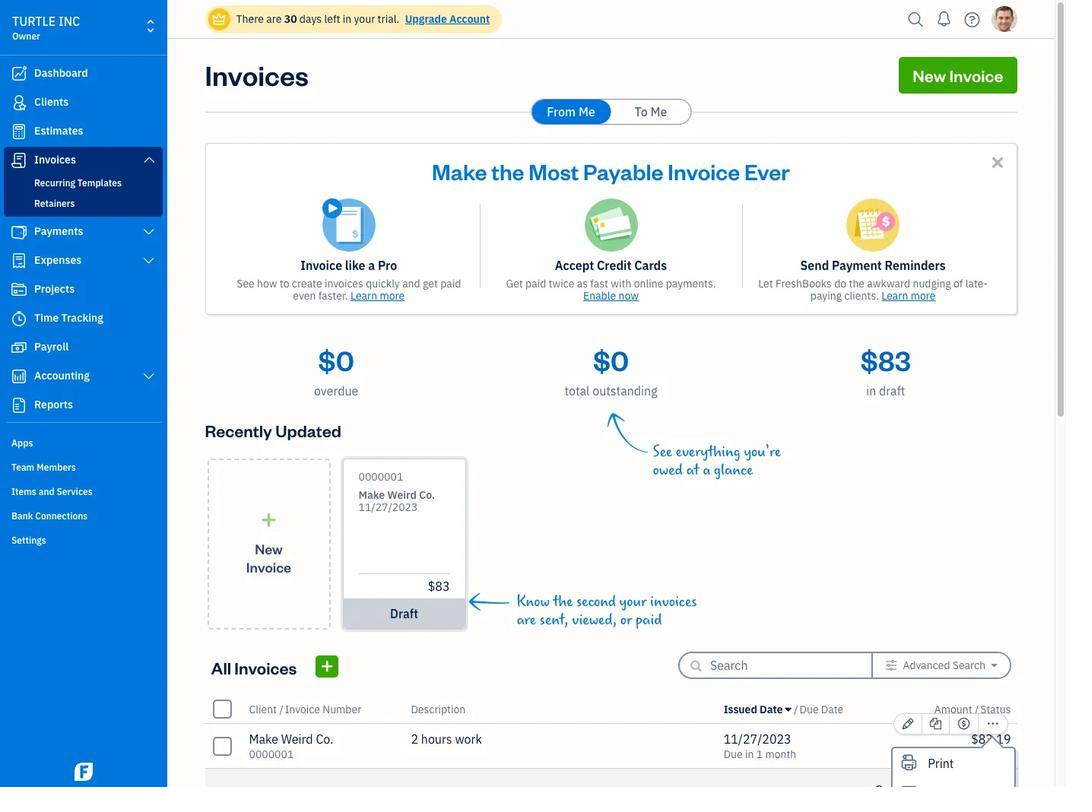 Task type: locate. For each thing, give the bounding box(es) containing it.
0 vertical spatial weird
[[387, 488, 417, 502]]

new down plus 'image'
[[255, 540, 283, 557]]

0 vertical spatial co.
[[419, 488, 435, 502]]

items
[[11, 486, 36, 497]]

me right 'from'
[[579, 104, 595, 119]]

0 horizontal spatial 11/27/2023
[[359, 500, 418, 514]]

paid inside see how to create invoices quickly and get paid even faster.
[[441, 277, 461, 291]]

1 $0 from the left
[[318, 342, 354, 378]]

notifications image
[[932, 4, 956, 34]]

new down search icon
[[913, 65, 946, 86]]

11/27/2023 inside 0000001 make weird co. 11/27/2023
[[359, 500, 418, 514]]

settings image
[[885, 659, 898, 672]]

0 horizontal spatial invoices
[[325, 277, 363, 291]]

learn more down pro on the top
[[351, 289, 405, 303]]

paid inside accept credit cards get paid twice as fast with online payments. enable now
[[526, 277, 546, 291]]

0 horizontal spatial /
[[279, 702, 284, 716]]

2 vertical spatial draft
[[980, 750, 1005, 764]]

bank
[[11, 510, 33, 522]]

payments
[[34, 224, 83, 238]]

learn right faster.
[[351, 289, 377, 303]]

chevron large down image inside payments 'link'
[[142, 226, 156, 238]]

payment image
[[10, 224, 28, 240]]

chevron large down image inside accounting link
[[142, 370, 156, 383]]

1 vertical spatial $83
[[428, 579, 450, 594]]

amount link
[[935, 702, 975, 716]]

1 vertical spatial the
[[849, 277, 865, 291]]

at
[[686, 462, 699, 479]]

client
[[249, 702, 277, 716]]

1 horizontal spatial /
[[794, 702, 798, 716]]

see up owed
[[653, 443, 672, 461]]

are left 30
[[266, 12, 282, 26]]

$0 up outstanding
[[593, 342, 629, 378]]

0 vertical spatial new
[[913, 65, 946, 86]]

invoices inside main 'element'
[[34, 153, 76, 167]]

invoice like a pro image
[[322, 199, 376, 252]]

2 me from the left
[[651, 104, 667, 119]]

me right to
[[651, 104, 667, 119]]

$83.19 draft
[[971, 732, 1011, 764]]

0 vertical spatial $83
[[861, 342, 911, 378]]

1 horizontal spatial $0
[[593, 342, 629, 378]]

1 vertical spatial co.
[[316, 732, 333, 747]]

0 vertical spatial 11/27/2023
[[359, 500, 418, 514]]

chevron large down image down payments 'link'
[[142, 255, 156, 267]]

chevron large down image down retainers link
[[142, 226, 156, 238]]

viewed,
[[572, 612, 617, 629]]

date right caretdown icon
[[821, 702, 844, 716]]

the inside let freshbooks do the awkward nudging of late- paying clients.
[[849, 277, 865, 291]]

retainers
[[34, 198, 75, 209]]

0 vertical spatial and
[[402, 277, 420, 291]]

see for see how to create invoices quickly and get paid even faster.
[[237, 277, 255, 291]]

see how to create invoices quickly and get paid even faster.
[[237, 277, 461, 303]]

$0 inside $0 overdue
[[318, 342, 354, 378]]

team
[[11, 462, 34, 473]]

0 horizontal spatial 0000001
[[249, 748, 294, 761]]

get
[[506, 277, 523, 291]]

11/27/2023 due in 1 month
[[724, 732, 797, 761]]

0 vertical spatial invoices
[[205, 57, 309, 93]]

1 horizontal spatial new invoice
[[913, 65, 1004, 86]]

see inside see how to create invoices quickly and get paid even faster.
[[237, 277, 255, 291]]

amount / status
[[935, 702, 1011, 716]]

a left pro on the top
[[368, 258, 375, 273]]

even
[[293, 289, 316, 303]]

1 horizontal spatial co.
[[419, 488, 435, 502]]

0 vertical spatial a
[[368, 258, 375, 273]]

0 vertical spatial see
[[237, 277, 255, 291]]

invoice down 'go to help' icon
[[949, 65, 1004, 86]]

invoices down there on the left of the page
[[205, 57, 309, 93]]

0 horizontal spatial date
[[760, 702, 783, 716]]

1 horizontal spatial make
[[359, 488, 385, 502]]

more actions image
[[987, 715, 1000, 733]]

expenses link
[[4, 247, 163, 275]]

status link
[[981, 702, 1011, 716]]

1 horizontal spatial a
[[703, 462, 711, 479]]

send payment reminders image
[[847, 199, 900, 252]]

1 vertical spatial and
[[39, 486, 54, 497]]

2 horizontal spatial /
[[975, 702, 979, 716]]

2 learn more from the left
[[882, 289, 936, 303]]

and inside main 'element'
[[39, 486, 54, 497]]

chevron large down image for payments
[[142, 226, 156, 238]]

due date link
[[800, 702, 844, 716]]

new invoice down plus 'image'
[[246, 540, 291, 575]]

make for make the most payable invoice ever
[[432, 157, 487, 186]]

chevron large down image
[[142, 154, 156, 166], [142, 370, 156, 383]]

$0 for $0 overdue
[[318, 342, 354, 378]]

in
[[343, 12, 352, 26], [866, 383, 876, 399], [745, 748, 754, 761]]

a inside see everything you're owed at a glance
[[703, 462, 711, 479]]

1 horizontal spatial learn more
[[882, 289, 936, 303]]

1 vertical spatial invoices
[[34, 153, 76, 167]]

3 / from the left
[[975, 702, 979, 716]]

1 vertical spatial weird
[[281, 732, 313, 747]]

$83 for $83
[[428, 579, 450, 594]]

learn for a
[[351, 289, 377, 303]]

total
[[565, 383, 590, 399]]

recurring templates link
[[7, 174, 160, 192]]

date left caretdown icon
[[760, 702, 783, 716]]

new invoice
[[913, 65, 1004, 86], [246, 540, 291, 575]]

the for make the most payable invoice ever
[[492, 157, 524, 186]]

chevron large down image for expenses
[[142, 255, 156, 267]]

see for see everything you're owed at a glance
[[653, 443, 672, 461]]

the up "sent,"
[[553, 593, 573, 611]]

0 vertical spatial make
[[432, 157, 487, 186]]

reports
[[34, 398, 73, 411]]

2 horizontal spatial in
[[866, 383, 876, 399]]

0 vertical spatial due
[[800, 702, 819, 716]]

1 vertical spatial draft
[[390, 606, 418, 621]]

know
[[517, 593, 550, 611]]

/ right caretdown icon
[[794, 702, 798, 716]]

your inside the know the second your invoices are sent, viewed, or paid
[[620, 593, 647, 611]]

1 / from the left
[[279, 702, 284, 716]]

connections
[[35, 510, 88, 522]]

0 vertical spatial invoices
[[325, 277, 363, 291]]

1 horizontal spatial 0000001
[[359, 470, 403, 484]]

invoices
[[325, 277, 363, 291], [650, 593, 697, 611]]

/
[[279, 702, 284, 716], [794, 702, 798, 716], [975, 702, 979, 716]]

due right caretdown icon
[[800, 702, 819, 716]]

2 $0 from the left
[[593, 342, 629, 378]]

1 horizontal spatial invoices
[[650, 593, 697, 611]]

expense image
[[10, 253, 28, 268]]

with
[[611, 277, 632, 291]]

see inside see everything you're owed at a glance
[[653, 443, 672, 461]]

the right the do
[[849, 277, 865, 291]]

are down know
[[517, 612, 536, 629]]

invoices inside the know the second your invoices are sent, viewed, or paid
[[650, 593, 697, 611]]

1 chevron large down image from the top
[[142, 154, 156, 166]]

settings link
[[4, 529, 163, 551]]

0 vertical spatial chevron large down image
[[142, 226, 156, 238]]

accounting link
[[4, 363, 163, 390]]

are
[[266, 12, 282, 26], [517, 612, 536, 629]]

0 horizontal spatial learn
[[351, 289, 377, 303]]

0 horizontal spatial paid
[[441, 277, 461, 291]]

learn
[[351, 289, 377, 303], [882, 289, 908, 303]]

most
[[529, 157, 579, 186]]

dashboard image
[[10, 66, 28, 81]]

2 date from the left
[[821, 702, 844, 716]]

2 chevron large down image from the top
[[142, 370, 156, 383]]

owed
[[653, 462, 683, 479]]

1 more from the left
[[380, 289, 405, 303]]

learn for reminders
[[882, 289, 908, 303]]

0000001
[[359, 470, 403, 484], [249, 748, 294, 761]]

and right items
[[39, 486, 54, 497]]

new inside 'new invoice'
[[255, 540, 283, 557]]

0 vertical spatial the
[[492, 157, 524, 186]]

see everything you're owed at a glance
[[653, 443, 781, 479]]

chevron large down image down payroll link
[[142, 370, 156, 383]]

like
[[345, 258, 365, 273]]

1 horizontal spatial weird
[[387, 488, 417, 502]]

0 horizontal spatial more
[[380, 289, 405, 303]]

1 horizontal spatial date
[[821, 702, 844, 716]]

1 vertical spatial in
[[866, 383, 876, 399]]

$0 for $0 total outstanding
[[593, 342, 629, 378]]

and left get
[[402, 277, 420, 291]]

draft inside $83 in draft
[[879, 383, 905, 399]]

invoices up recurring
[[34, 153, 76, 167]]

1 vertical spatial chevron large down image
[[142, 370, 156, 383]]

payroll
[[34, 340, 69, 354]]

recurring templates
[[34, 177, 122, 189]]

add a payment image
[[958, 715, 971, 733]]

1 vertical spatial 0000001
[[249, 748, 294, 761]]

0 horizontal spatial me
[[579, 104, 595, 119]]

1 vertical spatial see
[[653, 443, 672, 461]]

invoices inside see how to create invoices quickly and get paid even faster.
[[325, 277, 363, 291]]

invoice down plus 'image'
[[246, 558, 291, 575]]

2 horizontal spatial make
[[432, 157, 487, 186]]

0 vertical spatial your
[[354, 12, 375, 26]]

0 vertical spatial new invoice
[[913, 65, 1004, 86]]

left
[[324, 12, 340, 26]]

0 vertical spatial 0000001
[[359, 470, 403, 484]]

0000001 inside 0000001 make weird co. 11/27/2023
[[359, 470, 403, 484]]

0 horizontal spatial in
[[343, 12, 352, 26]]

money image
[[10, 340, 28, 355]]

description
[[411, 702, 466, 716]]

a right at
[[703, 462, 711, 479]]

make
[[432, 157, 487, 186], [359, 488, 385, 502], [249, 732, 278, 747]]

0 vertical spatial new invoice link
[[899, 57, 1017, 94]]

0 horizontal spatial $0
[[318, 342, 354, 378]]

0 horizontal spatial new invoice
[[246, 540, 291, 575]]

1 horizontal spatial due
[[800, 702, 819, 716]]

all
[[211, 657, 231, 678]]

chevron large down image for invoices
[[142, 154, 156, 166]]

2 more from the left
[[911, 289, 936, 303]]

chevron large down image for accounting
[[142, 370, 156, 383]]

2 learn from the left
[[882, 289, 908, 303]]

everything
[[676, 443, 741, 461]]

1 me from the left
[[579, 104, 595, 119]]

0 vertical spatial draft
[[879, 383, 905, 399]]

1 horizontal spatial paid
[[526, 277, 546, 291]]

0 horizontal spatial a
[[368, 258, 375, 273]]

freshbooks image
[[71, 763, 96, 781]]

main element
[[0, 0, 205, 787]]

turtle inc owner
[[12, 14, 80, 42]]

1 horizontal spatial the
[[553, 593, 573, 611]]

0 horizontal spatial make
[[249, 732, 278, 747]]

2 vertical spatial invoices
[[235, 657, 297, 678]]

0 horizontal spatial see
[[237, 277, 255, 291]]

1 horizontal spatial in
[[745, 748, 754, 761]]

co.
[[419, 488, 435, 502], [316, 732, 333, 747]]

apps
[[11, 437, 33, 449]]

1 horizontal spatial your
[[620, 593, 647, 611]]

upgrade account link
[[402, 12, 490, 26]]

me for to me
[[651, 104, 667, 119]]

$0
[[318, 342, 354, 378], [593, 342, 629, 378]]

0 horizontal spatial due
[[724, 748, 743, 761]]

make inside 0000001 make weird co. 11/27/2023
[[359, 488, 385, 502]]

issued date link
[[724, 702, 794, 716]]

invoices for paid
[[650, 593, 697, 611]]

to
[[635, 104, 648, 119]]

0 horizontal spatial new
[[255, 540, 283, 557]]

/ left status link
[[975, 702, 979, 716]]

more down pro on the top
[[380, 289, 405, 303]]

invoice image
[[10, 153, 28, 168]]

/ for client
[[279, 702, 284, 716]]

/ for amount
[[975, 702, 979, 716]]

in inside "11/27/2023 due in 1 month"
[[745, 748, 754, 761]]

/ right client
[[279, 702, 284, 716]]

owner
[[12, 30, 40, 42]]

co. inside 0000001 make weird co. 11/27/2023
[[419, 488, 435, 502]]

1 horizontal spatial new
[[913, 65, 946, 86]]

are inside the know the second your invoices are sent, viewed, or paid
[[517, 612, 536, 629]]

1 horizontal spatial draft
[[879, 383, 905, 399]]

accounting
[[34, 369, 90, 383]]

there are 30 days left in your trial. upgrade account
[[236, 12, 490, 26]]

more for invoice like a pro
[[380, 289, 405, 303]]

the inside the know the second your invoices are sent, viewed, or paid
[[553, 593, 573, 611]]

1 horizontal spatial new invoice link
[[899, 57, 1017, 94]]

0 horizontal spatial are
[[266, 12, 282, 26]]

$0 inside $0 total outstanding
[[593, 342, 629, 378]]

2 vertical spatial the
[[553, 593, 573, 611]]

0 horizontal spatial and
[[39, 486, 54, 497]]

client image
[[10, 95, 28, 110]]

1 vertical spatial new invoice link
[[207, 459, 330, 630]]

time
[[34, 311, 59, 325]]

$0 up overdue
[[318, 342, 354, 378]]

draft inside "$83.19 draft"
[[980, 750, 1005, 764]]

estimate image
[[10, 124, 28, 139]]

2 horizontal spatial draft
[[980, 750, 1005, 764]]

0 horizontal spatial learn more
[[351, 289, 405, 303]]

more down reminders
[[911, 289, 936, 303]]

the left most
[[492, 157, 524, 186]]

clients link
[[4, 89, 163, 116]]

chevron large down image
[[142, 226, 156, 238], [142, 255, 156, 267]]

1 vertical spatial chevron large down image
[[142, 255, 156, 267]]

let
[[758, 277, 773, 291]]

2 vertical spatial in
[[745, 748, 754, 761]]

1 horizontal spatial are
[[517, 612, 536, 629]]

quickly
[[366, 277, 400, 291]]

dashboard link
[[4, 60, 163, 87]]

envelope image
[[899, 778, 919, 787]]

payable
[[583, 157, 664, 186]]

Search text field
[[710, 653, 847, 678]]

team members
[[11, 462, 76, 473]]

make weird co. 0000001
[[249, 732, 333, 761]]

learn right 'clients.'
[[882, 289, 908, 303]]

go to help image
[[960, 8, 985, 31]]

1 horizontal spatial $83
[[861, 342, 911, 378]]

2 horizontal spatial paid
[[636, 612, 662, 629]]

2 vertical spatial make
[[249, 732, 278, 747]]

2
[[411, 732, 418, 747]]

1 vertical spatial a
[[703, 462, 711, 479]]

1 vertical spatial are
[[517, 612, 536, 629]]

learn more down reminders
[[882, 289, 936, 303]]

$83 for $83 in draft
[[861, 342, 911, 378]]

0 horizontal spatial the
[[492, 157, 524, 186]]

new invoice link for invoices
[[899, 57, 1017, 94]]

your left trial.
[[354, 12, 375, 26]]

your up or
[[620, 593, 647, 611]]

advanced search
[[903, 659, 986, 672]]

work
[[455, 732, 482, 747]]

1 horizontal spatial me
[[651, 104, 667, 119]]

1 vertical spatial invoices
[[650, 593, 697, 611]]

and inside see how to create invoices quickly and get paid even faster.
[[402, 277, 420, 291]]

the
[[492, 157, 524, 186], [849, 277, 865, 291], [553, 593, 573, 611]]

client / invoice number
[[249, 702, 361, 716]]

1 horizontal spatial learn
[[882, 289, 908, 303]]

issued
[[724, 702, 757, 716]]

issued date
[[724, 702, 783, 716]]

1 horizontal spatial 11/27/2023
[[724, 732, 792, 747]]

0 horizontal spatial new invoice link
[[207, 459, 330, 630]]

reminders
[[885, 258, 946, 273]]

new invoice down 'go to help' icon
[[913, 65, 1004, 86]]

1 date from the left
[[760, 702, 783, 716]]

make inside make weird co. 0000001
[[249, 732, 278, 747]]

invoices up client link
[[235, 657, 297, 678]]

1 horizontal spatial see
[[653, 443, 672, 461]]

chevron large down image up the recurring templates 'link'
[[142, 154, 156, 166]]

2 chevron large down image from the top
[[142, 255, 156, 267]]

1 horizontal spatial more
[[911, 289, 936, 303]]

chevron large down image inside invoices link
[[142, 154, 156, 166]]

timer image
[[10, 311, 28, 326]]

nudging
[[913, 277, 951, 291]]

and
[[402, 277, 420, 291], [39, 486, 54, 497]]

new invoice link for know the second your invoices are sent, viewed, or paid
[[207, 459, 330, 630]]

services
[[57, 486, 93, 497]]

1 learn more from the left
[[351, 289, 405, 303]]

2 horizontal spatial the
[[849, 277, 865, 291]]

0000001 make weird co. 11/27/2023
[[359, 470, 435, 514]]

see left how
[[237, 277, 255, 291]]

1 learn from the left
[[351, 289, 377, 303]]

date
[[760, 702, 783, 716], [821, 702, 844, 716]]

invoices link
[[4, 147, 163, 174]]

1 chevron large down image from the top
[[142, 226, 156, 238]]

0 vertical spatial chevron large down image
[[142, 154, 156, 166]]

due left 1
[[724, 748, 743, 761]]

1 vertical spatial due
[[724, 748, 743, 761]]

to me
[[635, 104, 667, 119]]



Task type: vqa. For each thing, say whether or not it's contained in the screenshot.
Send To...
no



Task type: describe. For each thing, give the bounding box(es) containing it.
close image
[[989, 154, 1007, 171]]

outstanding
[[593, 383, 658, 399]]

account
[[450, 12, 490, 26]]

edit image
[[902, 715, 914, 733]]

chart image
[[10, 369, 28, 384]]

hours
[[421, 732, 452, 747]]

date for issued date
[[760, 702, 783, 716]]

estimates link
[[4, 118, 163, 145]]

make for make weird co. 0000001
[[249, 732, 278, 747]]

updated
[[275, 420, 341, 441]]

bank connections link
[[4, 504, 163, 527]]

estimates
[[34, 124, 83, 138]]

0000001 inside make weird co. 0000001
[[249, 748, 294, 761]]

amount
[[935, 702, 972, 716]]

freshbooks
[[776, 277, 832, 291]]

faster.
[[318, 289, 348, 303]]

inc
[[59, 14, 80, 29]]

let freshbooks do the awkward nudging of late- paying clients.
[[758, 277, 988, 303]]

items and services
[[11, 486, 93, 497]]

templates
[[77, 177, 122, 189]]

time tracking
[[34, 311, 103, 325]]

due date
[[800, 702, 844, 716]]

date for due date
[[821, 702, 844, 716]]

pro
[[378, 258, 397, 273]]

0 horizontal spatial your
[[354, 12, 375, 26]]

upgrade
[[405, 12, 447, 26]]

apps link
[[4, 431, 163, 454]]

2 hours work link
[[393, 724, 718, 769]]

payments link
[[4, 218, 163, 246]]

report image
[[10, 398, 28, 413]]

recurring
[[34, 177, 75, 189]]

learn more for reminders
[[882, 289, 936, 303]]

duplicate image
[[930, 715, 942, 733]]

turtle
[[12, 14, 56, 29]]

more for send payment reminders
[[911, 289, 936, 303]]

invoice number link
[[285, 702, 361, 716]]

month
[[765, 748, 797, 761]]

accept credit cards image
[[585, 199, 638, 252]]

cards
[[634, 258, 667, 273]]

0 horizontal spatial draft
[[390, 606, 418, 621]]

plus image
[[260, 512, 278, 527]]

$0 overdue
[[314, 342, 358, 399]]

to
[[280, 277, 289, 291]]

payments.
[[666, 277, 716, 291]]

paying
[[811, 289, 842, 303]]

paid inside the know the second your invoices are sent, viewed, or paid
[[636, 612, 662, 629]]

days
[[300, 12, 322, 26]]

credit
[[597, 258, 632, 273]]

crown image
[[211, 11, 227, 27]]

$83 in draft
[[861, 342, 911, 399]]

search image
[[904, 8, 928, 31]]

get
[[423, 277, 438, 291]]

from
[[547, 104, 576, 119]]

2 / from the left
[[794, 702, 798, 716]]

make the most payable invoice ever
[[432, 157, 790, 186]]

advanced search button
[[873, 653, 1010, 678]]

2 hours work
[[411, 732, 482, 747]]

weird inside 0000001 make weird co. 11/27/2023
[[387, 488, 417, 502]]

the for know the second your invoices are sent, viewed, or paid
[[553, 593, 573, 611]]

11/27/2023 inside "11/27/2023 due in 1 month"
[[724, 732, 792, 747]]

late-
[[966, 277, 988, 291]]

add invoice image
[[320, 657, 334, 676]]

overdue
[[314, 383, 358, 399]]

recently
[[205, 420, 272, 441]]

project image
[[10, 282, 28, 297]]

status
[[981, 702, 1011, 716]]

awkward
[[867, 277, 911, 291]]

recently updated
[[205, 420, 341, 441]]

projects link
[[4, 276, 163, 303]]

there
[[236, 12, 264, 26]]

tracking
[[61, 311, 103, 325]]

settings
[[11, 535, 46, 546]]

clients.
[[845, 289, 879, 303]]

1 vertical spatial new invoice
[[246, 540, 291, 575]]

online
[[634, 277, 664, 291]]

invoice right client link
[[285, 702, 320, 716]]

members
[[37, 462, 76, 473]]

invoice up create
[[301, 258, 342, 273]]

send
[[801, 258, 829, 273]]

co. inside make weird co. 0000001
[[316, 732, 333, 747]]

from me
[[547, 104, 595, 119]]

in inside $83 in draft
[[866, 383, 876, 399]]

number
[[323, 702, 361, 716]]

invoices for even
[[325, 277, 363, 291]]

caretdown image
[[991, 659, 997, 672]]

learn more for a
[[351, 289, 405, 303]]

invoice like a pro
[[301, 258, 397, 273]]

time tracking link
[[4, 305, 163, 332]]

expenses
[[34, 253, 82, 267]]

all invoices
[[211, 657, 297, 678]]

know the second your invoices are sent, viewed, or paid
[[517, 593, 697, 629]]

0 vertical spatial are
[[266, 12, 282, 26]]

0 vertical spatial in
[[343, 12, 352, 26]]

caretdown image
[[786, 703, 792, 715]]

weird inside make weird co. 0000001
[[281, 732, 313, 747]]

accept
[[555, 258, 594, 273]]

search
[[953, 659, 986, 672]]

sent,
[[540, 612, 569, 629]]

dashboard
[[34, 66, 88, 80]]

me for from me
[[579, 104, 595, 119]]

payment
[[832, 258, 882, 273]]

of
[[954, 277, 963, 291]]

payroll link
[[4, 334, 163, 361]]

send payment reminders
[[801, 258, 946, 273]]

trial.
[[378, 12, 400, 26]]

1
[[757, 748, 763, 761]]

due inside "11/27/2023 due in 1 month"
[[724, 748, 743, 761]]

team members link
[[4, 456, 163, 478]]

projects
[[34, 282, 75, 296]]

client link
[[249, 702, 279, 716]]

$0 total outstanding
[[565, 342, 658, 399]]

invoice left ever
[[668, 157, 740, 186]]

or
[[620, 612, 632, 629]]



